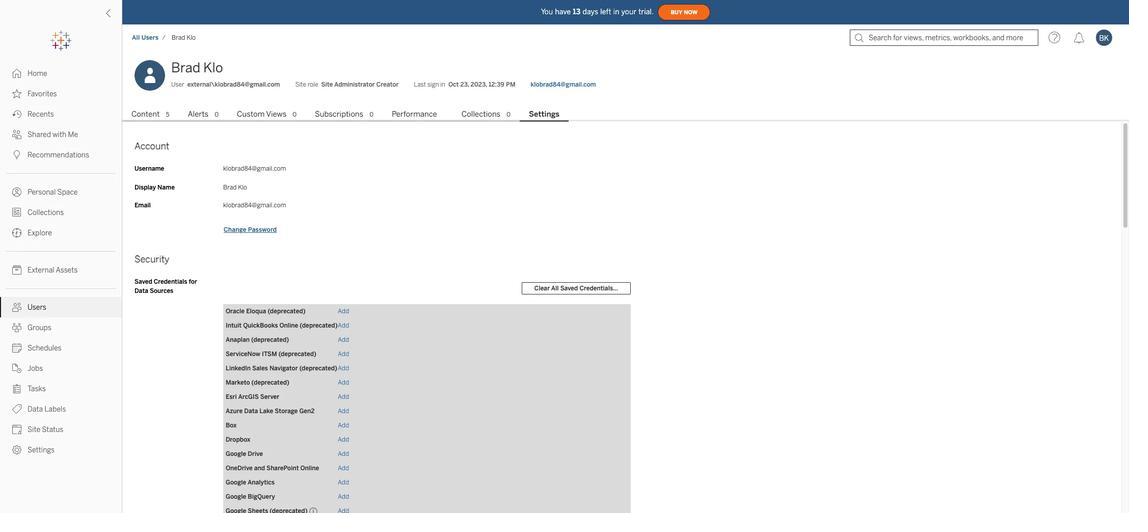 Task type: describe. For each thing, give the bounding box(es) containing it.
azure
[[226, 408, 243, 415]]

your
[[622, 7, 637, 16]]

0 vertical spatial users
[[142, 34, 159, 41]]

lake
[[260, 408, 273, 415]]

collections inside main navigation. press the up and down arrow keys to access links. element
[[28, 209, 64, 217]]

bigquery
[[248, 493, 275, 501]]

0 vertical spatial klobrad84@gmail.com
[[531, 81, 596, 88]]

data inside main navigation. press the up and down arrow keys to access links. element
[[28, 405, 43, 414]]

jobs
[[28, 365, 43, 373]]

username
[[135, 165, 164, 172]]

buy
[[671, 9, 683, 16]]

storage
[[275, 408, 298, 415]]

0 for collections
[[507, 111, 511, 118]]

brad klo element
[[169, 34, 199, 41]]

name
[[158, 184, 175, 191]]

now
[[684, 9, 698, 16]]

5
[[166, 111, 169, 118]]

marketo (deprecated)
[[226, 379, 289, 386]]

last sign in oct 23, 2023, 12:39 pm
[[414, 81, 516, 88]]

site role site administrator creator
[[295, 81, 399, 88]]

security
[[135, 254, 170, 265]]

oracle eloqua (deprecated)
[[226, 308, 306, 315]]

sources
[[150, 287, 174, 295]]

drive
[[248, 451, 263, 458]]

klobrad84@gmail.com for email
[[223, 202, 286, 209]]

esri arcgis server
[[226, 393, 280, 401]]

add link for esri arcgis server
[[338, 393, 349, 401]]

trial.
[[639, 7, 654, 16]]

custom views
[[237, 110, 287, 119]]

administrator
[[334, 81, 375, 88]]

you have 13 days left in your trial.
[[541, 7, 654, 16]]

user external\klobrad84@gmail.com
[[171, 81, 280, 88]]

pm
[[506, 81, 516, 88]]

sign
[[428, 81, 439, 88]]

linkedin
[[226, 365, 251, 372]]

brad klo main content
[[122, 51, 1130, 513]]

shared with me
[[28, 131, 78, 139]]

add link for servicenow itsm (deprecated)
[[338, 351, 349, 358]]

intuit quickbooks online (deprecated) add
[[226, 322, 349, 329]]

space
[[57, 188, 78, 197]]

add for google analytics
[[338, 479, 349, 486]]

sub-spaces tab list
[[122, 109, 1130, 122]]

0 vertical spatial in
[[614, 7, 620, 16]]

views
[[266, 110, 287, 119]]

server
[[260, 393, 280, 401]]

1 vertical spatial brad klo
[[171, 60, 223, 76]]

last
[[414, 81, 426, 88]]

site for site status
[[28, 426, 40, 434]]

favorites link
[[0, 84, 122, 104]]

onedrive and sharepoint online
[[226, 465, 319, 472]]

marketo
[[226, 379, 250, 386]]

add link for oracle eloqua (deprecated)
[[338, 308, 349, 315]]

add for marketo (deprecated)
[[338, 379, 349, 386]]

0 for custom views
[[293, 111, 297, 118]]

site status link
[[0, 420, 122, 440]]

clear
[[535, 285, 550, 292]]

data labels link
[[0, 399, 122, 420]]

recents link
[[0, 104, 122, 124]]

personal space
[[28, 188, 78, 197]]

change password link
[[223, 226, 277, 234]]

add link for intuit quickbooks online (deprecated)
[[338, 322, 349, 329]]

navigation panel element
[[0, 31, 122, 460]]

and
[[254, 465, 265, 472]]

sharepoint
[[267, 465, 299, 472]]

data inside the saved credentials for data sources
[[135, 287, 148, 295]]

2 horizontal spatial site
[[321, 81, 333, 88]]

add for google drive
[[338, 451, 349, 458]]

left
[[601, 7, 612, 16]]

schedules
[[28, 344, 61, 353]]

linkedin sales navigator (deprecated) add
[[226, 365, 349, 372]]

recommendations link
[[0, 145, 122, 165]]

Search for views, metrics, workbooks, and more text field
[[850, 30, 1039, 46]]

labels
[[45, 405, 66, 414]]

collections link
[[0, 202, 122, 223]]

add for azure data lake storage gen2
[[338, 408, 349, 415]]

oracle
[[226, 308, 245, 315]]

add for box
[[338, 422, 349, 429]]

personal space link
[[0, 182, 122, 202]]

recents
[[28, 110, 54, 119]]

klobrad84@gmail.com for username
[[223, 165, 286, 172]]

settings link
[[0, 440, 122, 460]]

0 vertical spatial online
[[280, 322, 298, 329]]

me
[[68, 131, 78, 139]]

1 horizontal spatial online
[[301, 465, 319, 472]]

all users /
[[132, 34, 166, 41]]

clear all saved credentials… button
[[522, 282, 631, 295]]

alerts
[[188, 110, 209, 119]]

custom
[[237, 110, 265, 119]]

home link
[[0, 63, 122, 84]]

1 vertical spatial brad
[[171, 60, 200, 76]]

password
[[248, 226, 277, 233]]

0 for subscriptions
[[370, 111, 374, 118]]

1 vertical spatial klo
[[203, 60, 223, 76]]

12:39
[[489, 81, 505, 88]]

servicenow
[[226, 351, 260, 358]]

credentials
[[154, 278, 187, 285]]

account
[[135, 141, 169, 152]]

0 vertical spatial brad
[[172, 34, 185, 41]]

add link for marketo (deprecated)
[[338, 379, 349, 386]]

add link for onedrive and sharepoint online
[[338, 465, 349, 472]]

add for dropbox
[[338, 436, 349, 443]]

onedrive
[[226, 465, 253, 472]]

add for servicenow itsm (deprecated)
[[338, 351, 349, 358]]

esri
[[226, 393, 237, 401]]

external\klobrad84@gmail.com
[[187, 81, 280, 88]]

status
[[42, 426, 63, 434]]

personal
[[28, 188, 56, 197]]

klobrad84@gmail.com link
[[531, 80, 596, 89]]

sales
[[252, 365, 268, 372]]

add link for dropbox
[[338, 436, 349, 443]]

jobs link
[[0, 358, 122, 379]]

anaplan (deprecated)
[[226, 336, 289, 344]]

/
[[162, 34, 166, 41]]



Task type: vqa. For each thing, say whether or not it's contained in the screenshot.
Code
no



Task type: locate. For each thing, give the bounding box(es) containing it.
3 google from the top
[[226, 493, 246, 501]]

explore
[[28, 229, 52, 238]]

all users link
[[132, 34, 159, 42]]

5 add from the top
[[338, 365, 349, 372]]

3 add link from the top
[[338, 336, 349, 344]]

gen2
[[299, 408, 315, 415]]

add link for box
[[338, 422, 349, 429]]

8 add from the top
[[338, 408, 349, 415]]

0 horizontal spatial in
[[441, 81, 446, 88]]

brad right /
[[172, 34, 185, 41]]

collections down 2023, at the top of the page
[[462, 110, 501, 119]]

0 right subscriptions
[[370, 111, 374, 118]]

anaplan
[[226, 336, 250, 344]]

saved inside clear all saved credentials… button
[[561, 285, 578, 292]]

google for google bigquery
[[226, 493, 246, 501]]

add link for google analytics
[[338, 479, 349, 486]]

0 vertical spatial settings
[[529, 110, 560, 119]]

buy now button
[[658, 4, 711, 20]]

brad up change
[[223, 184, 237, 191]]

data labels
[[28, 405, 66, 414]]

google bigquery
[[226, 493, 275, 501]]

users left /
[[142, 34, 159, 41]]

14 add from the top
[[338, 493, 349, 501]]

0 horizontal spatial all
[[132, 34, 140, 41]]

add for oracle eloqua (deprecated)
[[338, 308, 349, 315]]

groups link
[[0, 318, 122, 338]]

assets
[[56, 266, 78, 275]]

google down dropbox
[[226, 451, 246, 458]]

2 vertical spatial brad klo
[[223, 184, 247, 191]]

settings down site status
[[28, 446, 55, 455]]

google for google analytics
[[226, 479, 246, 486]]

1 vertical spatial collections
[[28, 209, 64, 217]]

4 0 from the left
[[507, 111, 511, 118]]

you
[[541, 7, 553, 16]]

13 add link from the top
[[338, 479, 349, 486]]

1 vertical spatial google
[[226, 479, 246, 486]]

9 add link from the top
[[338, 422, 349, 429]]

2 0 from the left
[[293, 111, 297, 118]]

external
[[28, 266, 54, 275]]

2 horizontal spatial klo
[[238, 184, 247, 191]]

email
[[135, 202, 151, 209]]

3 0 from the left
[[370, 111, 374, 118]]

explore link
[[0, 223, 122, 243]]

site left status
[[28, 426, 40, 434]]

0 vertical spatial klo
[[187, 34, 196, 41]]

1 0 from the left
[[215, 111, 219, 118]]

brad klo up change
[[223, 184, 247, 191]]

0 for alerts
[[215, 111, 219, 118]]

intuit
[[226, 322, 242, 329]]

2 add link from the top
[[338, 322, 349, 329]]

google analytics
[[226, 479, 275, 486]]

all right clear
[[551, 285, 559, 292]]

2 add from the top
[[338, 322, 349, 329]]

9 add from the top
[[338, 422, 349, 429]]

saved inside the saved credentials for data sources
[[135, 278, 152, 285]]

all left /
[[132, 34, 140, 41]]

klo up 'user external\klobrad84@gmail.com'
[[203, 60, 223, 76]]

1 add from the top
[[338, 308, 349, 315]]

saved right clear
[[561, 285, 578, 292]]

7 add from the top
[[338, 393, 349, 401]]

1 horizontal spatial site
[[295, 81, 306, 88]]

google for google drive
[[226, 451, 246, 458]]

1 horizontal spatial klo
[[203, 60, 223, 76]]

add for onedrive and sharepoint online
[[338, 465, 349, 472]]

10 add from the top
[[338, 436, 349, 443]]

settings inside main navigation. press the up and down arrow keys to access links. element
[[28, 446, 55, 455]]

7 add link from the top
[[338, 393, 349, 401]]

1 horizontal spatial settings
[[529, 110, 560, 119]]

google down google analytics
[[226, 493, 246, 501]]

arcgis
[[238, 393, 259, 401]]

8 add link from the top
[[338, 408, 349, 415]]

online right 'sharepoint'
[[301, 465, 319, 472]]

0 horizontal spatial collections
[[28, 209, 64, 217]]

google down the onedrive
[[226, 479, 246, 486]]

credentials…
[[580, 285, 618, 292]]

klo right /
[[187, 34, 196, 41]]

brad up user
[[171, 60, 200, 76]]

3 add from the top
[[338, 336, 349, 344]]

groups
[[28, 324, 51, 332]]

1 horizontal spatial in
[[614, 7, 620, 16]]

add link for linkedin sales navigator (deprecated)
[[338, 365, 349, 372]]

1 horizontal spatial collections
[[462, 110, 501, 119]]

(deprecated)
[[268, 308, 306, 315], [300, 322, 338, 329], [251, 336, 289, 344], [279, 351, 317, 358], [300, 365, 337, 372], [252, 379, 289, 386]]

13
[[573, 7, 581, 16]]

1 vertical spatial all
[[551, 285, 559, 292]]

data down "esri arcgis server"
[[244, 408, 258, 415]]

2023,
[[471, 81, 487, 88]]

brad klo up user
[[171, 60, 223, 76]]

1 horizontal spatial saved
[[561, 285, 578, 292]]

add link for anaplan (deprecated)
[[338, 336, 349, 344]]

in right sign
[[441, 81, 446, 88]]

2 vertical spatial klobrad84@gmail.com
[[223, 202, 286, 209]]

collections down personal in the top left of the page
[[28, 209, 64, 217]]

collections inside sub-spaces tab list
[[462, 110, 501, 119]]

itsm
[[262, 351, 277, 358]]

klo up change
[[238, 184, 247, 191]]

site right role
[[321, 81, 333, 88]]

in right left
[[614, 7, 620, 16]]

0 horizontal spatial site
[[28, 426, 40, 434]]

have
[[555, 7, 571, 16]]

add link for google drive
[[338, 451, 349, 458]]

0 vertical spatial all
[[132, 34, 140, 41]]

dropbox
[[226, 436, 250, 443]]

creator
[[377, 81, 399, 88]]

settings down klobrad84@gmail.com 'link'
[[529, 110, 560, 119]]

days
[[583, 7, 599, 16]]

eloqua
[[246, 308, 266, 315]]

box
[[226, 422, 237, 429]]

1 vertical spatial settings
[[28, 446, 55, 455]]

1 vertical spatial online
[[301, 465, 319, 472]]

1 add link from the top
[[338, 308, 349, 315]]

shared with me link
[[0, 124, 122, 145]]

klobrad84@gmail.com
[[531, 81, 596, 88], [223, 165, 286, 172], [223, 202, 286, 209]]

1 horizontal spatial users
[[142, 34, 159, 41]]

analytics
[[248, 479, 275, 486]]

4 add link from the top
[[338, 351, 349, 358]]

brad klo right /
[[172, 34, 196, 41]]

site for site role site administrator creator
[[295, 81, 306, 88]]

0 vertical spatial collections
[[462, 110, 501, 119]]

for
[[189, 278, 197, 285]]

schedules link
[[0, 338, 122, 358]]

12 add from the top
[[338, 465, 349, 472]]

0 horizontal spatial data
[[28, 405, 43, 414]]

buy now
[[671, 9, 698, 16]]

11 add link from the top
[[338, 451, 349, 458]]

0 horizontal spatial settings
[[28, 446, 55, 455]]

6 add from the top
[[338, 379, 349, 386]]

0 horizontal spatial saved
[[135, 278, 152, 285]]

0 horizontal spatial users
[[28, 303, 46, 312]]

settings inside sub-spaces tab list
[[529, 110, 560, 119]]

online down "oracle eloqua (deprecated)"
[[280, 322, 298, 329]]

0 right alerts
[[215, 111, 219, 118]]

users up groups
[[28, 303, 46, 312]]

1 horizontal spatial all
[[551, 285, 559, 292]]

1 horizontal spatial data
[[135, 287, 148, 295]]

1 vertical spatial klobrad84@gmail.com
[[223, 165, 286, 172]]

6 add link from the top
[[338, 379, 349, 386]]

1 vertical spatial in
[[441, 81, 446, 88]]

home
[[28, 69, 47, 78]]

site left role
[[295, 81, 306, 88]]

4 add from the top
[[338, 351, 349, 358]]

1 google from the top
[[226, 451, 246, 458]]

add link
[[338, 308, 349, 315], [338, 322, 349, 329], [338, 336, 349, 344], [338, 351, 349, 358], [338, 365, 349, 372], [338, 379, 349, 386], [338, 393, 349, 401], [338, 408, 349, 415], [338, 422, 349, 429], [338, 436, 349, 443], [338, 451, 349, 458], [338, 465, 349, 472], [338, 479, 349, 486], [338, 493, 349, 501]]

5 add link from the top
[[338, 365, 349, 372]]

2 vertical spatial klo
[[238, 184, 247, 191]]

user
[[171, 81, 184, 88]]

shared
[[28, 131, 51, 139]]

data left "labels"
[[28, 405, 43, 414]]

saved
[[135, 278, 152, 285], [561, 285, 578, 292]]

2 google from the top
[[226, 479, 246, 486]]

data left sources
[[135, 287, 148, 295]]

in inside brad klo main content
[[441, 81, 446, 88]]

users inside main navigation. press the up and down arrow keys to access links. element
[[28, 303, 46, 312]]

add link for azure data lake storage gen2
[[338, 408, 349, 415]]

with
[[53, 131, 66, 139]]

2 vertical spatial google
[[226, 493, 246, 501]]

0 right "views"
[[293, 111, 297, 118]]

change
[[224, 226, 247, 233]]

0 vertical spatial brad klo
[[172, 34, 196, 41]]

1 vertical spatial users
[[28, 303, 46, 312]]

10 add link from the top
[[338, 436, 349, 443]]

site inside site status link
[[28, 426, 40, 434]]

0 horizontal spatial online
[[280, 322, 298, 329]]

all inside button
[[551, 285, 559, 292]]

saved up sources
[[135, 278, 152, 285]]

external assets link
[[0, 260, 122, 280]]

clear all saved credentials…
[[535, 285, 618, 292]]

collections
[[462, 110, 501, 119], [28, 209, 64, 217]]

13 add from the top
[[338, 479, 349, 486]]

site status
[[28, 426, 63, 434]]

subscriptions
[[315, 110, 364, 119]]

quickbooks
[[243, 322, 278, 329]]

all
[[132, 34, 140, 41], [551, 285, 559, 292]]

0 down pm on the left top of the page
[[507, 111, 511, 118]]

google drive
[[226, 451, 263, 458]]

0 vertical spatial google
[[226, 451, 246, 458]]

12 add link from the top
[[338, 465, 349, 472]]

2 horizontal spatial data
[[244, 408, 258, 415]]

recommendations
[[28, 151, 89, 160]]

11 add from the top
[[338, 451, 349, 458]]

add for esri arcgis server
[[338, 393, 349, 401]]

0 horizontal spatial klo
[[187, 34, 196, 41]]

servicenow itsm (deprecated)
[[226, 351, 317, 358]]

performance
[[392, 110, 437, 119]]

add for anaplan (deprecated)
[[338, 336, 349, 344]]

main navigation. press the up and down arrow keys to access links. element
[[0, 63, 122, 460]]

tasks
[[28, 385, 46, 394]]

add link for google bigquery
[[338, 493, 349, 501]]

2 vertical spatial brad
[[223, 184, 237, 191]]

14 add link from the top
[[338, 493, 349, 501]]

users
[[142, 34, 159, 41], [28, 303, 46, 312]]

add for google bigquery
[[338, 493, 349, 501]]



